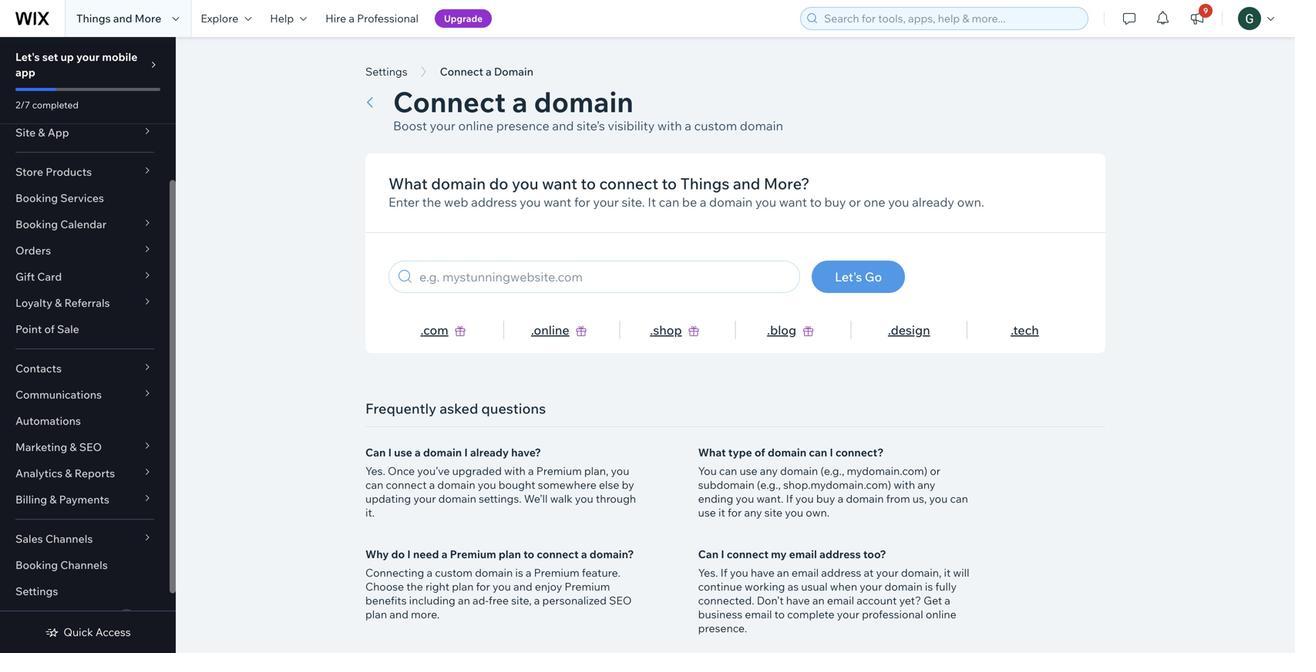 Task type: locate. For each thing, give the bounding box(es) containing it.
what up you
[[698, 446, 726, 459]]

account
[[857, 594, 897, 607]]

of inside sidebar element
[[44, 322, 55, 336]]

booking down sales
[[15, 558, 58, 572]]

0 vertical spatial any
[[760, 464, 778, 478]]

2 . from the left
[[531, 322, 534, 338]]

do inside what domain do you want to connect to things and more? enter the web address you want for your site. it can be a domain you want to buy or one you already own.
[[489, 174, 508, 193]]

0 vertical spatial what
[[389, 174, 428, 193]]

0 horizontal spatial an
[[458, 594, 470, 607]]

if inside what type of domain can i connect? you can use any domain (e.g., mydomain.com) or subdomain (e.g., shop.mydomain.com) with any ending you want. if you buy a domain from us, you can use it for any site you own.
[[786, 492, 793, 505]]

seo
[[79, 440, 102, 454], [609, 594, 632, 607]]

a up right
[[427, 566, 433, 579]]

yes.
[[365, 464, 385, 478], [698, 566, 718, 579]]

online down get
[[926, 608, 957, 621]]

0 horizontal spatial plan
[[365, 608, 387, 621]]

2 horizontal spatial use
[[740, 464, 758, 478]]

custom inside "connect a domain boost your online presence and site's visibility with a custom domain"
[[694, 118, 737, 133]]

buy left one
[[825, 194, 846, 210]]

1 horizontal spatial custom
[[694, 118, 737, 133]]

already right one
[[912, 194, 955, 210]]

1 vertical spatial with
[[504, 464, 526, 478]]

& for analytics
[[65, 466, 72, 480]]

orders button
[[0, 237, 170, 264]]

and inside what domain do you want to connect to things and more? enter the web address you want for your site. it can be a domain you want to buy or one you already own.
[[733, 174, 760, 193]]

address
[[471, 194, 517, 210], [820, 547, 861, 561], [821, 566, 861, 579]]

0 vertical spatial let's
[[15, 50, 40, 64]]

3 . from the left
[[650, 322, 653, 338]]

calendar
[[60, 217, 107, 231]]

can inside can i use a domain i already have? yes. once you've upgraded with a premium plan, you can connect a domain you bought somewhere else by updating your domain settings. we'll walk you through it.
[[365, 446, 386, 459]]

settings down professional
[[365, 65, 408, 78]]

let's for let's go
[[835, 269, 862, 285]]

1 vertical spatial is
[[925, 580, 933, 593]]

0 vertical spatial is
[[515, 566, 523, 579]]

4 . from the left
[[767, 322, 770, 338]]

let's left go
[[835, 269, 862, 285]]

connect for domain
[[393, 84, 506, 119]]

premium inside can i use a domain i already have? yes. once you've upgraded with a premium plan, you can connect a domain you bought somewhere else by updating your domain settings. we'll walk you through it.
[[536, 464, 582, 478]]

1 horizontal spatial is
[[925, 580, 933, 593]]

0 horizontal spatial let's
[[15, 50, 40, 64]]

can for can i connect my email address too? yes. if you have an email address at your domain, it will continue working as usual when your domain is fully connected. don't have an email account yet? get a business email to complete your professional online presence.
[[698, 547, 719, 561]]

a down shop.mydomain.com)
[[838, 492, 844, 505]]

1 horizontal spatial settings
[[365, 65, 408, 78]]

1 horizontal spatial or
[[930, 464, 941, 478]]

a up you've
[[415, 446, 421, 459]]

3 booking from the top
[[15, 558, 58, 572]]

& inside dropdown button
[[50, 493, 57, 506]]

. for com
[[421, 322, 423, 338]]

enjoy
[[535, 580, 562, 593]]

can
[[365, 446, 386, 459], [698, 547, 719, 561]]

site's
[[577, 118, 605, 133]]

custom inside the why do i need a premium plan to connect a domain? connecting a custom domain is a premium feature. choose the right plan for you and enjoy premium benefits including an ad-free site, a personalized seo plan and more.
[[435, 566, 473, 579]]

0 horizontal spatial or
[[849, 194, 861, 210]]

if inside can i connect my email address too? yes. if you have an email address at your domain, it will continue working as usual when your domain is fully connected. don't have an email account yet? get a business email to complete your professional online presence.
[[721, 566, 728, 579]]

1 vertical spatial already
[[470, 446, 509, 459]]

automations link
[[0, 408, 170, 434]]

5 . from the left
[[888, 322, 891, 338]]

email up usual at right bottom
[[792, 566, 819, 579]]

1 vertical spatial booking
[[15, 217, 58, 231]]

0 vertical spatial custom
[[694, 118, 737, 133]]

0 vertical spatial (e.g.,
[[821, 464, 845, 478]]

you right want.
[[796, 492, 814, 505]]

is inside can i connect my email address too? yes. if you have an email address at your domain, it will continue working as usual when your domain is fully connected. don't have an email account yet? get a business email to complete your professional online presence.
[[925, 580, 933, 593]]

0 vertical spatial buy
[[825, 194, 846, 210]]

1 vertical spatial use
[[740, 464, 758, 478]]

do up connecting on the left
[[391, 547, 405, 561]]

if up continue
[[721, 566, 728, 579]]

1 . from the left
[[421, 322, 423, 338]]

2 vertical spatial use
[[698, 506, 716, 519]]

0 vertical spatial the
[[422, 194, 441, 210]]

1 vertical spatial can
[[698, 547, 719, 561]]

i left need
[[407, 547, 411, 561]]

more
[[135, 12, 161, 25]]

2 horizontal spatial an
[[813, 594, 825, 607]]

orders
[[15, 244, 51, 257]]

a inside what type of domain can i connect? you can use any domain (e.g., mydomain.com) or subdomain (e.g., shop.mydomain.com) with any ending you want. if you buy a domain from us, you can use it for any site you own.
[[838, 492, 844, 505]]

booking inside dropdown button
[[15, 217, 58, 231]]

with up from
[[894, 478, 915, 492]]

1 horizontal spatial own.
[[957, 194, 984, 210]]

& for site
[[38, 126, 45, 139]]

do inside the why do i need a premium plan to connect a domain? connecting a custom domain is a premium feature. choose the right plan for you and enjoy premium benefits including an ad-free site, a personalized seo plan and more.
[[391, 547, 405, 561]]

1 horizontal spatial for
[[574, 194, 590, 210]]

0 vertical spatial address
[[471, 194, 517, 210]]

reports
[[75, 466, 115, 480]]

fully
[[936, 580, 957, 593]]

premium up the ad-
[[450, 547, 496, 561]]

set
[[42, 50, 58, 64]]

. shop
[[650, 322, 682, 338]]

domain inside can i connect my email address too? yes. if you have an email address at your domain, it will continue working as usual when your domain is fully connected. don't have an email account yet? get a business email to complete your professional online presence.
[[885, 580, 923, 593]]

buy
[[825, 194, 846, 210], [816, 492, 835, 505]]

or left one
[[849, 194, 861, 210]]

let's up "app"
[[15, 50, 40, 64]]

a down fully
[[945, 594, 951, 607]]

store
[[15, 165, 43, 178]]

you've
[[417, 464, 450, 478]]

booking
[[15, 191, 58, 205], [15, 217, 58, 231], [15, 558, 58, 572]]

0 vertical spatial for
[[574, 194, 590, 210]]

do down presence
[[489, 174, 508, 193]]

0 horizontal spatial is
[[515, 566, 523, 579]]

1 vertical spatial it
[[944, 566, 951, 579]]

premium up 'enjoy'
[[534, 566, 580, 579]]

the left web
[[422, 194, 441, 210]]

mobile
[[102, 50, 138, 64]]

2 vertical spatial plan
[[365, 608, 387, 621]]

gift
[[15, 270, 35, 283]]

& inside popup button
[[70, 440, 77, 454]]

use up once
[[394, 446, 412, 459]]

2 vertical spatial with
[[894, 478, 915, 492]]

1 horizontal spatial seo
[[609, 594, 632, 607]]

can up continue
[[698, 547, 719, 561]]

0 vertical spatial do
[[489, 174, 508, 193]]

you right web
[[520, 194, 541, 210]]

when
[[830, 580, 857, 593]]

yet?
[[899, 594, 921, 607]]

i left connect?
[[830, 446, 833, 459]]

0 vertical spatial of
[[44, 322, 55, 336]]

custom up right
[[435, 566, 473, 579]]

a down domain
[[512, 84, 528, 119]]

. com
[[421, 322, 448, 338]]

let's for let's set up your mobile app
[[15, 50, 40, 64]]

and left more?
[[733, 174, 760, 193]]

of
[[44, 322, 55, 336], [755, 446, 765, 459]]

you down somewhere
[[575, 492, 593, 505]]

0 vertical spatial connect
[[440, 65, 483, 78]]

0 vertical spatial yes.
[[365, 464, 385, 478]]

0 horizontal spatial can
[[365, 446, 386, 459]]

the inside what domain do you want to connect to things and more? enter the web address you want for your site. it can be a domain you want to buy or one you already own.
[[422, 194, 441, 210]]

loyalty & referrals button
[[0, 290, 170, 316]]

you down more?
[[755, 194, 777, 210]]

or
[[849, 194, 861, 210], [930, 464, 941, 478]]

9
[[1204, 6, 1208, 15]]

2 vertical spatial address
[[821, 566, 861, 579]]

any up want.
[[760, 464, 778, 478]]

or inside what domain do you want to connect to things and more? enter the web address you want for your site. it can be a domain you want to buy or one you already own.
[[849, 194, 861, 210]]

1 vertical spatial of
[[755, 446, 765, 459]]

0 horizontal spatial do
[[391, 547, 405, 561]]

and up site, at the bottom of page
[[514, 580, 533, 593]]

1 vertical spatial own.
[[806, 506, 830, 519]]

connect inside button
[[440, 65, 483, 78]]

access
[[95, 625, 131, 639]]

channels up booking channels
[[45, 532, 93, 545]]

0 vertical spatial have
[[751, 566, 775, 579]]

& inside "popup button"
[[65, 466, 72, 480]]

have
[[751, 566, 775, 579], [786, 594, 810, 607]]

things up the mobile on the left
[[76, 12, 111, 25]]

let's inside button
[[835, 269, 862, 285]]

let's inside let's set up your mobile app
[[15, 50, 40, 64]]

0 horizontal spatial use
[[394, 446, 412, 459]]

0 vertical spatial booking
[[15, 191, 58, 205]]

an up as
[[777, 566, 789, 579]]

your inside what domain do you want to connect to things and more? enter the web address you want for your site. it can be a domain you want to buy or one you already own.
[[593, 194, 619, 210]]

1 vertical spatial let's
[[835, 269, 862, 285]]

1 vertical spatial (e.g.,
[[757, 478, 781, 492]]

working
[[745, 580, 785, 593]]

1 vertical spatial if
[[721, 566, 728, 579]]

an inside the why do i need a premium plan to connect a domain? connecting a custom domain is a premium feature. choose the right plan for you and enjoy premium benefits including an ad-free site, a personalized seo plan and more.
[[458, 594, 470, 607]]

you up continue
[[730, 566, 748, 579]]

1 horizontal spatial it
[[944, 566, 951, 579]]

yes. up continue
[[698, 566, 718, 579]]

what
[[389, 174, 428, 193], [698, 446, 726, 459]]

already up upgraded
[[470, 446, 509, 459]]

1 horizontal spatial plan
[[452, 580, 474, 593]]

connect for domain
[[440, 65, 483, 78]]

can
[[659, 194, 679, 210], [809, 446, 827, 459], [719, 464, 737, 478], [365, 478, 383, 492], [950, 492, 968, 505]]

billing & payments button
[[0, 487, 170, 513]]

0 vertical spatial can
[[365, 446, 386, 459]]

& right site
[[38, 126, 45, 139]]

your left site.
[[593, 194, 619, 210]]

connect left my
[[727, 547, 769, 561]]

you down presence
[[512, 174, 539, 193]]

for
[[574, 194, 590, 210], [728, 506, 742, 519], [476, 580, 490, 593]]

professional
[[862, 608, 923, 621]]

0 vertical spatial already
[[912, 194, 955, 210]]

a left domain
[[486, 65, 492, 78]]

connect inside what domain do you want to connect to things and more? enter the web address you want for your site. it can be a domain you want to buy or one you already own.
[[599, 174, 658, 193]]

communications
[[15, 388, 102, 401]]

a inside what domain do you want to connect to things and more? enter the web address you want for your site. it can be a domain you want to buy or one you already own.
[[700, 194, 707, 210]]

with
[[658, 118, 682, 133], [504, 464, 526, 478], [894, 478, 915, 492]]

custom
[[694, 118, 737, 133], [435, 566, 473, 579]]

can right it
[[659, 194, 679, 210]]

of left sale
[[44, 322, 55, 336]]

& inside popup button
[[55, 296, 62, 310]]

0 horizontal spatial custom
[[435, 566, 473, 579]]

1 horizontal spatial if
[[786, 492, 793, 505]]

can up updating
[[365, 478, 383, 492]]

plan,
[[584, 464, 609, 478]]

1 horizontal spatial use
[[698, 506, 716, 519]]

plan down benefits
[[365, 608, 387, 621]]

what inside what type of domain can i connect? you can use any domain (e.g., mydomain.com) or subdomain (e.g., shop.mydomain.com) with any ending you want. if you buy a domain from us, you can use it for any site you own.
[[698, 446, 726, 459]]

referrals
[[64, 296, 110, 310]]

asked
[[440, 400, 478, 417]]

hire a professional
[[325, 12, 419, 25]]

0 vertical spatial settings
[[365, 65, 408, 78]]

0 horizontal spatial if
[[721, 566, 728, 579]]

connect up site.
[[599, 174, 658, 193]]

1 horizontal spatial have
[[786, 594, 810, 607]]

is up get
[[925, 580, 933, 593]]

settings inside sidebar element
[[15, 584, 58, 598]]

connect inside can i connect my email address too? yes. if you have an email address at your domain, it will continue working as usual when your domain is fully connected. don't have an email account yet? get a business email to complete your professional online presence.
[[727, 547, 769, 561]]

hire
[[325, 12, 346, 25]]

0 vertical spatial use
[[394, 446, 412, 459]]

1 horizontal spatial already
[[912, 194, 955, 210]]

0 horizontal spatial own.
[[806, 506, 830, 519]]

& right loyalty
[[55, 296, 62, 310]]

ad-
[[473, 594, 489, 607]]

connect inside "connect a domain boost your online presence and site's visibility with a custom domain"
[[393, 84, 506, 119]]

settings down booking channels
[[15, 584, 58, 598]]

plan up 'free'
[[499, 547, 521, 561]]

a right site, at the bottom of page
[[534, 594, 540, 607]]

1 horizontal spatial an
[[777, 566, 789, 579]]

use down ending
[[698, 506, 716, 519]]

1 vertical spatial address
[[820, 547, 861, 561]]

custom up what domain do you want to connect to things and more? enter the web address you want for your site. it can be a domain you want to buy or one you already own.
[[694, 118, 737, 133]]

2 vertical spatial online
[[926, 608, 957, 621]]

1 horizontal spatial what
[[698, 446, 726, 459]]

up
[[61, 50, 74, 64]]

0 horizontal spatial it
[[719, 506, 725, 519]]

booking down store
[[15, 191, 58, 205]]

0 vertical spatial online
[[458, 118, 494, 133]]

1 horizontal spatial yes.
[[698, 566, 718, 579]]

personalized
[[542, 594, 607, 607]]

is inside the why do i need a premium plan to connect a domain? connecting a custom domain is a premium feature. choose the right plan for you and enjoy premium benefits including an ad-free site, a personalized seo plan and more.
[[515, 566, 523, 579]]

. for blog
[[767, 322, 770, 338]]

for inside what domain do you want to connect to things and more? enter the web address you want for your site. it can be a domain you want to buy or one you already own.
[[574, 194, 590, 210]]

2 horizontal spatial online
[[926, 608, 957, 621]]

you right us,
[[929, 492, 948, 505]]

1 vertical spatial what
[[698, 446, 726, 459]]

0 horizontal spatial online
[[458, 118, 494, 133]]

loyalty
[[15, 296, 52, 310]]

already inside can i use a domain i already have? yes. once you've upgraded with a premium plan, you can connect a domain you bought somewhere else by updating your domain settings. we'll walk you through it.
[[470, 446, 509, 459]]

& inside 'dropdown button'
[[38, 126, 45, 139]]

your inside can i use a domain i already have? yes. once you've upgraded with a premium plan, you can connect a domain you bought somewhere else by updating your domain settings. we'll walk you through it.
[[414, 492, 436, 505]]

an left the ad-
[[458, 594, 470, 607]]

analytics
[[15, 466, 63, 480]]

0 horizontal spatial (e.g.,
[[757, 478, 781, 492]]

email right my
[[789, 547, 817, 561]]

yes. inside can i connect my email address too? yes. if you have an email address at your domain, it will continue working as usual when your domain is fully connected. don't have an email account yet? get a business email to complete your professional online presence.
[[698, 566, 718, 579]]

billing
[[15, 493, 47, 506]]

the
[[422, 194, 441, 210], [407, 580, 423, 593]]

plan up the ad-
[[452, 580, 474, 593]]

it down ending
[[719, 506, 725, 519]]

frequently
[[365, 400, 437, 417]]

connect up 'enjoy'
[[537, 547, 579, 561]]

for up the ad-
[[476, 580, 490, 593]]

of right type
[[755, 446, 765, 459]]

your right boost
[[430, 118, 456, 133]]

questions
[[481, 400, 546, 417]]

connect inside the why do i need a premium plan to connect a domain? connecting a custom domain is a premium feature. choose the right plan for you and enjoy premium benefits including an ad-free site, a personalized seo plan and more.
[[537, 547, 579, 561]]

1 vertical spatial plan
[[452, 580, 474, 593]]

for down ending
[[728, 506, 742, 519]]

booking for booking channels
[[15, 558, 58, 572]]

own. inside what domain do you want to connect to things and more? enter the web address you want for your site. it can be a domain you want to buy or one you already own.
[[957, 194, 984, 210]]

can inside can i connect my email address too? yes. if you have an email address at your domain, it will continue working as usual when your domain is fully connected. don't have an email account yet? get a business email to complete your professional online presence.
[[698, 547, 719, 561]]

point of sale
[[15, 322, 79, 336]]

products
[[46, 165, 92, 178]]

0 horizontal spatial have
[[751, 566, 775, 579]]

1 booking from the top
[[15, 191, 58, 205]]

want down more?
[[779, 194, 807, 210]]

0 vertical spatial if
[[786, 492, 793, 505]]

completed
[[32, 99, 79, 111]]

1 horizontal spatial of
[[755, 446, 765, 459]]

2 vertical spatial for
[[476, 580, 490, 593]]

what inside what domain do you want to connect to things and more? enter the web address you want for your site. it can be a domain you want to buy or one you already own.
[[389, 174, 428, 193]]

with inside "connect a domain boost your online presence and site's visibility with a custom domain"
[[658, 118, 682, 133]]

1 horizontal spatial can
[[698, 547, 719, 561]]

channels inside popup button
[[45, 532, 93, 545]]

2 booking from the top
[[15, 217, 58, 231]]

0 vertical spatial or
[[849, 194, 861, 210]]

you
[[698, 464, 717, 478]]

email
[[789, 547, 817, 561], [792, 566, 819, 579], [827, 594, 854, 607], [745, 608, 772, 621]]

for left site.
[[574, 194, 590, 210]]

already
[[912, 194, 955, 210], [470, 446, 509, 459]]

buy down shop.mydomain.com)
[[816, 492, 835, 505]]

0 horizontal spatial with
[[504, 464, 526, 478]]

things up be at the right top
[[680, 174, 730, 193]]

a up site, at the bottom of page
[[526, 566, 532, 579]]

can up updating
[[365, 446, 386, 459]]

subdomain
[[698, 478, 755, 492]]

1 vertical spatial or
[[930, 464, 941, 478]]

your
[[76, 50, 100, 64], [430, 118, 456, 133], [593, 194, 619, 210], [414, 492, 436, 505], [876, 566, 899, 579], [860, 580, 882, 593], [837, 608, 860, 621]]

6 . from the left
[[1011, 322, 1013, 338]]

0 horizontal spatial for
[[476, 580, 490, 593]]

connect inside can i use a domain i already have? yes. once you've upgraded with a premium plan, you can connect a domain you bought somewhere else by updating your domain settings. we'll walk you through it.
[[386, 478, 427, 492]]

0 horizontal spatial settings
[[15, 584, 58, 598]]

you up 'free'
[[493, 580, 511, 593]]

things inside what domain do you want to connect to things and more? enter the web address you want for your site. it can be a domain you want to buy or one you already own.
[[680, 174, 730, 193]]

0 vertical spatial it
[[719, 506, 725, 519]]

1 vertical spatial buy
[[816, 492, 835, 505]]

have?
[[511, 446, 541, 459]]

1 horizontal spatial with
[[658, 118, 682, 133]]

analytics & reports
[[15, 466, 115, 480]]

gift card button
[[0, 264, 170, 290]]

1 vertical spatial for
[[728, 506, 742, 519]]

& left reports
[[65, 466, 72, 480]]

you down the subdomain
[[736, 492, 754, 505]]

2 vertical spatial booking
[[15, 558, 58, 572]]

1 horizontal spatial online
[[534, 322, 570, 338]]

(e.g., up want.
[[757, 478, 781, 492]]

2 horizontal spatial for
[[728, 506, 742, 519]]

online down e.g. mystunningwebsite.com field
[[534, 322, 570, 338]]

premium up the personalized
[[565, 580, 610, 593]]

1 vertical spatial do
[[391, 547, 405, 561]]

1 vertical spatial things
[[680, 174, 730, 193]]

0 horizontal spatial yes.
[[365, 464, 385, 478]]

online left presence
[[458, 118, 494, 133]]

or right mydomain.com)
[[930, 464, 941, 478]]

things and more
[[76, 12, 161, 25]]

i
[[388, 446, 392, 459], [464, 446, 468, 459], [830, 446, 833, 459], [407, 547, 411, 561], [721, 547, 724, 561]]

1 vertical spatial online
[[534, 322, 570, 338]]

seo up reports
[[79, 440, 102, 454]]

1 vertical spatial settings
[[15, 584, 58, 598]]

to inside the why do i need a premium plan to connect a domain? connecting a custom domain is a premium feature. choose the right plan for you and enjoy premium benefits including an ad-free site, a personalized seo plan and more.
[[524, 547, 534, 561]]

what up enter
[[389, 174, 428, 193]]

booking inside "link"
[[15, 191, 58, 205]]

2/7 completed
[[15, 99, 79, 111]]

settings
[[365, 65, 408, 78], [15, 584, 58, 598]]

0 vertical spatial own.
[[957, 194, 984, 210]]

get
[[924, 594, 942, 607]]



Task type: vqa. For each thing, say whether or not it's contained in the screenshot.
OR to the right
yes



Task type: describe. For each thing, give the bounding box(es) containing it.
help button
[[261, 0, 316, 37]]

your down when
[[837, 608, 860, 621]]

a right need
[[442, 547, 448, 561]]

to inside can i connect my email address too? yes. if you have an email address at your domain, it will continue working as usual when your domain is fully connected. don't have an email account yet? get a business email to complete your professional online presence.
[[775, 608, 785, 621]]

mydomain.com)
[[847, 464, 928, 478]]

i inside the why do i need a premium plan to connect a domain? connecting a custom domain is a premium feature. choose the right plan for you and enjoy premium benefits including an ad-free site, a personalized seo plan and more.
[[407, 547, 411, 561]]

Search for tools, apps, help & more... field
[[820, 8, 1083, 29]]

shop
[[653, 322, 682, 338]]

quick access
[[63, 625, 131, 639]]

somewhere
[[538, 478, 597, 492]]

can up the subdomain
[[719, 464, 737, 478]]

business
[[698, 608, 743, 621]]

blog
[[770, 322, 797, 338]]

connect a domain button
[[432, 60, 541, 83]]

upgrade button
[[435, 9, 492, 28]]

sales channels button
[[0, 526, 170, 552]]

or inside what type of domain can i connect? you can use any domain (e.g., mydomain.com) or subdomain (e.g., shop.mydomain.com) with any ending you want. if you buy a domain from us, you can use it for any site you own.
[[930, 464, 941, 478]]

1 vertical spatial have
[[786, 594, 810, 607]]

seo inside popup button
[[79, 440, 102, 454]]

you inside the why do i need a premium plan to connect a domain? connecting a custom domain is a premium feature. choose the right plan for you and enjoy premium benefits including an ad-free site, a personalized seo plan and more.
[[493, 580, 511, 593]]

with inside can i use a domain i already have? yes. once you've upgraded with a premium plan, you can connect a domain you bought somewhere else by updating your domain settings. we'll walk you through it.
[[504, 464, 526, 478]]

bought
[[499, 478, 535, 492]]

you up by
[[611, 464, 629, 478]]

through
[[596, 492, 636, 505]]

for inside what type of domain can i connect? you can use any domain (e.g., mydomain.com) or subdomain (e.g., shop.mydomain.com) with any ending you want. if you buy a domain from us, you can use it for any site you own.
[[728, 506, 742, 519]]

point
[[15, 322, 42, 336]]

it
[[648, 194, 656, 210]]

can inside what domain do you want to connect to things and more? enter the web address you want for your site. it can be a domain you want to buy or one you already own.
[[659, 194, 679, 210]]

else
[[599, 478, 619, 492]]

including
[[409, 594, 456, 607]]

your inside let's set up your mobile app
[[76, 50, 100, 64]]

and inside "connect a domain boost your online presence and site's visibility with a custom domain"
[[552, 118, 574, 133]]

want down site's
[[542, 174, 577, 193]]

your right "at"
[[876, 566, 899, 579]]

help
[[270, 12, 294, 25]]

. for shop
[[650, 322, 653, 338]]

sidebar element
[[0, 37, 176, 653]]

booking channels link
[[0, 552, 170, 578]]

domain
[[494, 65, 533, 78]]

and down benefits
[[390, 608, 409, 621]]

marketing & seo
[[15, 440, 102, 454]]

booking channels
[[15, 558, 108, 572]]

professional
[[357, 12, 419, 25]]

presence
[[496, 118, 549, 133]]

upgraded
[[452, 464, 502, 478]]

marketing & seo button
[[0, 434, 170, 460]]

let's go button
[[812, 261, 905, 293]]

connect?
[[836, 446, 884, 459]]

a down you've
[[429, 478, 435, 492]]

frequently asked questions
[[365, 400, 546, 417]]

already inside what domain do you want to connect to things and more? enter the web address you want for your site. it can be a domain you want to buy or one you already own.
[[912, 194, 955, 210]]

why do i need a premium plan to connect a domain? connecting a custom domain is a premium feature. choose the right plan for you and enjoy premium benefits including an ad-free site, a personalized seo plan and more.
[[365, 547, 634, 621]]

0 vertical spatial plan
[[499, 547, 521, 561]]

. for online
[[531, 322, 534, 338]]

a inside button
[[486, 65, 492, 78]]

sales
[[15, 532, 43, 545]]

point of sale link
[[0, 316, 170, 342]]

usual
[[801, 580, 828, 593]]

go
[[865, 269, 882, 285]]

& for marketing
[[70, 440, 77, 454]]

connected.
[[698, 594, 755, 607]]

i inside can i connect my email address too? yes. if you have an email address at your domain, it will continue working as usual when your domain is fully connected. don't have an email account yet? get a business email to complete your professional online presence.
[[721, 547, 724, 561]]

booking calendar button
[[0, 211, 170, 237]]

yes. inside can i use a domain i already have? yes. once you've upgraded with a premium plan, you can connect a domain you bought somewhere else by updating your domain settings. we'll walk you through it.
[[365, 464, 385, 478]]

it inside what type of domain can i connect? you can use any domain (e.g., mydomain.com) or subdomain (e.g., shop.mydomain.com) with any ending you want. if you buy a domain from us, you can use it for any site you own.
[[719, 506, 725, 519]]

a right visibility
[[685, 118, 692, 133]]

a inside can i connect my email address too? yes. if you have an email address at your domain, it will continue working as usual when your domain is fully connected. don't have an email account yet? get a business email to complete your professional online presence.
[[945, 594, 951, 607]]

of inside what type of domain can i connect? you can use any domain (e.g., mydomain.com) or subdomain (e.g., shop.mydomain.com) with any ending you want. if you buy a domain from us, you can use it for any site you own.
[[755, 446, 765, 459]]

site & app
[[15, 126, 69, 139]]

sales channels
[[15, 532, 93, 545]]

let's set up your mobile app
[[15, 50, 138, 79]]

free
[[489, 594, 509, 607]]

site
[[15, 126, 36, 139]]

a down have?
[[528, 464, 534, 478]]

gift card
[[15, 270, 62, 283]]

from
[[886, 492, 910, 505]]

at
[[864, 566, 874, 579]]

2/7
[[15, 99, 30, 111]]

booking for booking calendar
[[15, 217, 58, 231]]

design
[[891, 322, 930, 338]]

the inside the why do i need a premium plan to connect a domain? connecting a custom domain is a premium feature. choose the right plan for you and enjoy premium benefits including an ad-free site, a personalized seo plan and more.
[[407, 580, 423, 593]]

feature.
[[582, 566, 621, 579]]

. for design
[[888, 322, 891, 338]]

booking calendar
[[15, 217, 107, 231]]

online inside "connect a domain boost your online presence and site's visibility with a custom domain"
[[458, 118, 494, 133]]

need
[[413, 547, 439, 561]]

can right us,
[[950, 492, 968, 505]]

want.
[[757, 492, 784, 505]]

. online
[[531, 322, 570, 338]]

. blog
[[767, 322, 797, 338]]

quick
[[63, 625, 93, 639]]

email down don't
[[745, 608, 772, 621]]

i inside what type of domain can i connect? you can use any domain (e.g., mydomain.com) or subdomain (e.g., shop.mydomain.com) with any ending you want. if you buy a domain from us, you can use it for any site you own.
[[830, 446, 833, 459]]

want left site.
[[544, 194, 572, 210]]

you right site
[[785, 506, 804, 519]]

for inside the why do i need a premium plan to connect a domain? connecting a custom domain is a premium feature. choose the right plan for you and enjoy premium benefits including an ad-free site, a personalized seo plan and more.
[[476, 580, 490, 593]]

with inside what type of domain can i connect? you can use any domain (e.g., mydomain.com) or subdomain (e.g., shop.mydomain.com) with any ending you want. if you buy a domain from us, you can use it for any site you own.
[[894, 478, 915, 492]]

0 horizontal spatial things
[[76, 12, 111, 25]]

1 horizontal spatial (e.g.,
[[821, 464, 845, 478]]

explore
[[201, 12, 238, 25]]

site
[[765, 506, 783, 519]]

what for what type of domain can i connect?
[[698, 446, 726, 459]]

contacts
[[15, 362, 62, 375]]

i up once
[[388, 446, 392, 459]]

shop.mydomain.com)
[[783, 478, 891, 492]]

i up upgraded
[[464, 446, 468, 459]]

booking services link
[[0, 185, 170, 211]]

you inside can i connect my email address too? yes. if you have an email address at your domain, it will continue working as usual when your domain is fully connected. don't have an email account yet? get a business email to complete your professional online presence.
[[730, 566, 748, 579]]

boost
[[393, 118, 427, 133]]

loyalty & referrals
[[15, 296, 110, 310]]

what for what domain do you want to connect to things and more?
[[389, 174, 428, 193]]

can up shop.mydomain.com)
[[809, 446, 827, 459]]

can for can i use a domain i already have? yes. once you've upgraded with a premium plan, you can connect a domain you bought somewhere else by updating your domain settings. we'll walk you through it.
[[365, 446, 386, 459]]

seo inside the why do i need a premium plan to connect a domain? connecting a custom domain is a premium feature. choose the right plan for you and enjoy premium benefits including an ad-free site, a personalized seo plan and more.
[[609, 594, 632, 607]]

services
[[60, 191, 104, 205]]

online inside can i connect my email address too? yes. if you have an email address at your domain, it will continue working as usual when your domain is fully connected. don't have an email account yet? get a business email to complete your professional online presence.
[[926, 608, 957, 621]]

a up feature.
[[581, 547, 587, 561]]

your down "at"
[[860, 580, 882, 593]]

your inside "connect a domain boost your online presence and site's visibility with a custom domain"
[[430, 118, 456, 133]]

and left more
[[113, 12, 132, 25]]

& for loyalty
[[55, 296, 62, 310]]

my
[[771, 547, 787, 561]]

communications button
[[0, 382, 170, 408]]

will
[[953, 566, 970, 579]]

payments
[[59, 493, 109, 506]]

we'll
[[524, 492, 548, 505]]

email down when
[[827, 594, 854, 607]]

you right one
[[888, 194, 909, 210]]

can inside can i use a domain i already have? yes. once you've upgraded with a premium plan, you can connect a domain you bought somewhere else by updating your domain settings. we'll walk you through it.
[[365, 478, 383, 492]]

buy inside what type of domain can i connect? you can use any domain (e.g., mydomain.com) or subdomain (e.g., shop.mydomain.com) with any ending you want. if you buy a domain from us, you can use it for any site you own.
[[816, 492, 835, 505]]

visibility
[[608, 118, 655, 133]]

us,
[[913, 492, 927, 505]]

& for billing
[[50, 493, 57, 506]]

a right hire
[[349, 12, 355, 25]]

it.
[[365, 506, 375, 519]]

sale
[[57, 322, 79, 336]]

use inside can i use a domain i already have? yes. once you've upgraded with a premium plan, you can connect a domain you bought somewhere else by updating your domain settings. we'll walk you through it.
[[394, 446, 412, 459]]

as
[[788, 580, 799, 593]]

store products
[[15, 165, 92, 178]]

e.g. mystunningwebsite.com field
[[415, 261, 793, 292]]

be
[[682, 194, 697, 210]]

1 vertical spatial any
[[918, 478, 936, 492]]

. for tech
[[1011, 322, 1013, 338]]

complete
[[787, 608, 835, 621]]

it inside can i connect my email address too? yes. if you have an email address at your domain, it will continue working as usual when your domain is fully connected. don't have an email account yet? get a business email to complete your professional online presence.
[[944, 566, 951, 579]]

channels for sales channels
[[45, 532, 93, 545]]

billing & payments
[[15, 493, 109, 506]]

booking for booking services
[[15, 191, 58, 205]]

own. inside what type of domain can i connect? you can use any domain (e.g., mydomain.com) or subdomain (e.g., shop.mydomain.com) with any ending you want. if you buy a domain from us, you can use it for any site you own.
[[806, 506, 830, 519]]

channels for booking channels
[[60, 558, 108, 572]]

connect a domain boost your online presence and site's visibility with a custom domain
[[393, 84, 783, 133]]

you down upgraded
[[478, 478, 496, 492]]

more?
[[764, 174, 810, 193]]

site,
[[511, 594, 532, 607]]

buy inside what domain do you want to connect to things and more? enter the web address you want for your site. it can be a domain you want to buy or one you already own.
[[825, 194, 846, 210]]

domain inside the why do i need a premium plan to connect a domain? connecting a custom domain is a premium feature. choose the right plan for you and enjoy premium benefits including an ad-free site, a personalized seo plan and more.
[[475, 566, 513, 579]]

upgrade
[[444, 13, 483, 24]]

address inside what domain do you want to connect to things and more? enter the web address you want for your site. it can be a domain you want to buy or one you already own.
[[471, 194, 517, 210]]

2 vertical spatial any
[[744, 506, 762, 519]]



